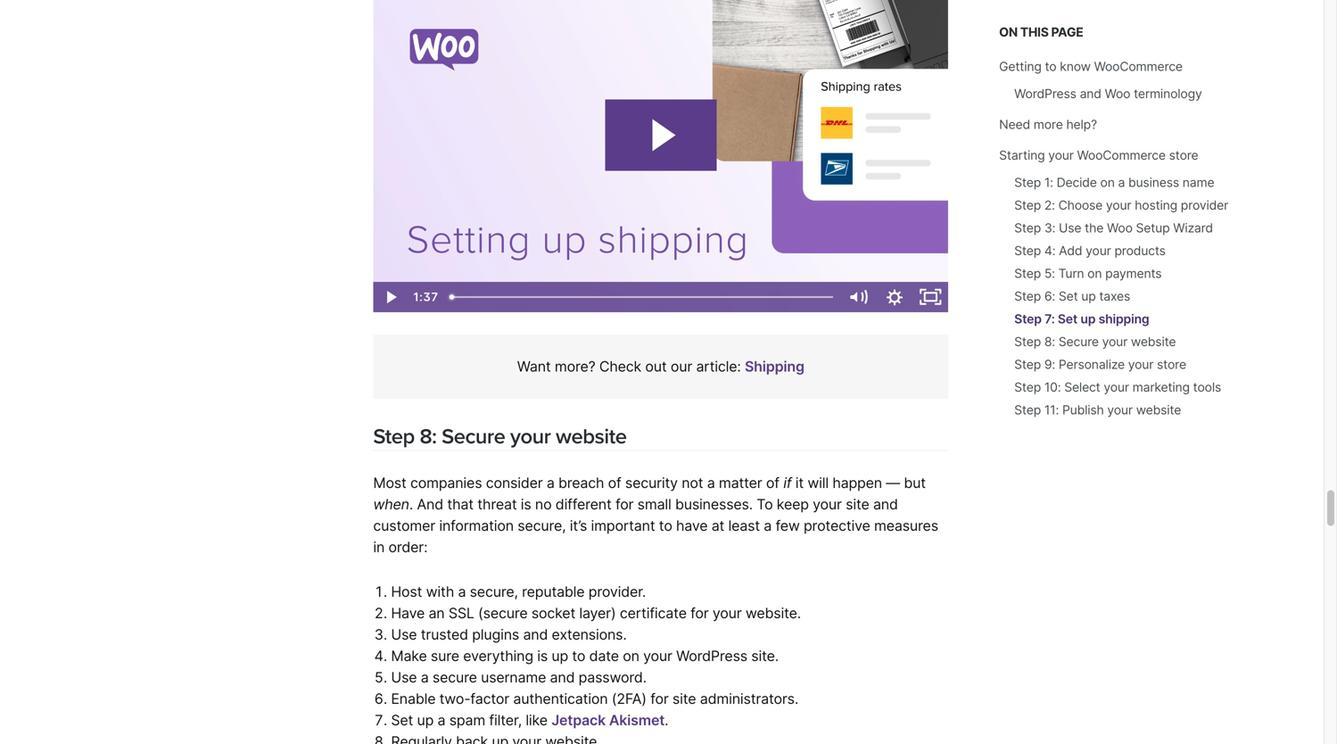 Task type: locate. For each thing, give the bounding box(es) containing it.
use
[[1059, 220, 1082, 236], [391, 626, 417, 643], [391, 669, 417, 686]]

for right certificate
[[691, 605, 709, 622]]

(2fa)
[[612, 690, 647, 708]]

. inside host with a secure, reputable provider. have an ssl (secure socket layer) certificate for your website. use trusted plugins and extensions. make sure everything is up to date on your wordpress site. use a secure username and password. enable two-factor authentication (2fa) for site administrators. set up a spam filter, like jetpack akismet .
[[665, 712, 669, 729]]

website down marketing
[[1137, 402, 1182, 418]]

on down step 4: add your products link
[[1088, 266, 1102, 281]]

everything
[[463, 647, 534, 665]]

wordpress
[[1015, 86, 1077, 101], [677, 647, 748, 665]]

the
[[1085, 220, 1104, 236]]

your inside . and that threat is no different for small businesses. to keep your site and customer information secure, it's important to have at least a few protective measures in order:
[[813, 496, 842, 513]]

video element
[[373, 0, 949, 312]]

to inside host with a secure, reputable provider. have an ssl (secure socket layer) certificate for your website. use trusted plugins and extensions. make sure everything is up to date on your wordpress site. use a secure username and password. enable two-factor authentication (2fa) for site administrators. set up a spam filter, like jetpack akismet .
[[572, 647, 586, 665]]

shipping
[[745, 358, 805, 375]]

0 horizontal spatial .
[[409, 496, 413, 513]]

store
[[1170, 148, 1199, 163], [1157, 357, 1187, 372]]

woo down getting to know woocommerce on the right top
[[1105, 86, 1131, 101]]

need more help?
[[1000, 117, 1098, 132]]

2:
[[1045, 198, 1056, 213]]

payments
[[1106, 266, 1162, 281]]

for
[[616, 496, 634, 513], [691, 605, 709, 622], [651, 690, 669, 708]]

to down 'extensions.'
[[572, 647, 586, 665]]

1 horizontal spatial wordpress
[[1015, 86, 1077, 101]]

step 8: secure your website link up consider
[[373, 424, 627, 450]]

1 vertical spatial is
[[537, 647, 548, 665]]

a up enable
[[421, 669, 429, 686]]

to left know
[[1045, 59, 1057, 74]]

a up no
[[547, 474, 555, 492]]

is left no
[[521, 496, 532, 513]]

it
[[796, 474, 804, 492]]

username
[[481, 669, 546, 686]]

factor
[[471, 690, 510, 708]]

0 vertical spatial store
[[1170, 148, 1199, 163]]

0 vertical spatial 8:
[[1045, 334, 1056, 349]]

your
[[1049, 148, 1074, 163], [1107, 198, 1132, 213], [1086, 243, 1112, 258], [1103, 334, 1128, 349], [1129, 357, 1154, 372], [1104, 380, 1130, 395], [1108, 402, 1133, 418], [510, 424, 551, 450], [813, 496, 842, 513], [713, 605, 742, 622], [644, 647, 673, 665]]

starting your woocommerce store link
[[1000, 148, 1199, 163]]

and down — but
[[874, 496, 898, 513]]

our
[[671, 358, 693, 375]]

use down have
[[391, 626, 417, 643]]

matter
[[719, 474, 763, 492]]

setting up shipping video image
[[373, 0, 949, 312], [373, 0, 949, 312]]

site inside host with a secure, reputable provider. have an ssl (secure socket layer) certificate for your website. use trusted plugins and extensions. make sure everything is up to date on your wordpress site. use a secure username and password. enable two-factor authentication (2fa) for site administrators. set up a spam filter, like jetpack akismet .
[[673, 690, 696, 708]]

1 vertical spatial site
[[673, 690, 696, 708]]

set right 6:
[[1059, 289, 1078, 304]]

a left few
[[764, 517, 772, 535]]

your up marketing
[[1129, 357, 1154, 372]]

of right breach
[[608, 474, 622, 492]]

1 horizontal spatial 8:
[[1045, 334, 1056, 349]]

secure, up "(secure"
[[470, 583, 518, 601]]

host with a secure, reputable provider. have an ssl (secure socket layer) certificate for your website. use trusted plugins and extensions. make sure everything is up to date on your wordpress site. use a secure username and password. enable two-factor authentication (2fa) for site administrators. set up a spam filter, like jetpack akismet .
[[391, 583, 801, 729]]

your down certificate
[[644, 647, 673, 665]]

2 vertical spatial to
[[572, 647, 586, 665]]

of left if on the bottom right of the page
[[767, 474, 780, 492]]

layer)
[[580, 605, 616, 622]]

woocommerce up step 1: decide on a business name link
[[1078, 148, 1166, 163]]

consider
[[486, 474, 543, 492]]

step left "3:"
[[1015, 220, 1042, 236]]

0 vertical spatial wordpress
[[1015, 86, 1077, 101]]

1 vertical spatial use
[[391, 626, 417, 643]]

more
[[1034, 117, 1063, 132]]

0 vertical spatial site
[[846, 496, 870, 513]]

with
[[426, 583, 454, 601]]

0 vertical spatial is
[[521, 496, 532, 513]]

a inside . and that threat is no different for small businesses. to keep your site and customer information secure, it's important to have at least a few protective measures in order:
[[764, 517, 772, 535]]

secure up companies
[[442, 424, 505, 450]]

1 vertical spatial secure
[[442, 424, 505, 450]]

use down 'make'
[[391, 669, 417, 686]]

0 horizontal spatial site
[[673, 690, 696, 708]]

breach
[[559, 474, 604, 492]]

8: up companies
[[420, 424, 437, 450]]

on right date
[[623, 647, 640, 665]]

step 10: select your marketing tools link
[[1015, 380, 1222, 395]]

8: up 9:
[[1045, 334, 1056, 349]]

it's
[[570, 517, 587, 535]]

woo
[[1105, 86, 1131, 101], [1108, 220, 1133, 236]]

step left the 5:
[[1015, 266, 1042, 281]]

secure, inside host with a secure, reputable provider. have an ssl (secure socket layer) certificate for your website. use trusted plugins and extensions. make sure everything is up to date on your wordpress site. use a secure username and password. enable two-factor authentication (2fa) for site administrators. set up a spam filter, like jetpack akismet .
[[470, 583, 518, 601]]

site inside . and that threat is no different for small businesses. to keep your site and customer information secure, it's important to have at least a few protective measures in order:
[[846, 496, 870, 513]]

0 horizontal spatial 8:
[[420, 424, 437, 450]]

step left 4: on the top right of page
[[1015, 243, 1042, 258]]

threat
[[478, 496, 517, 513]]

know
[[1060, 59, 1091, 74]]

8: inside step 1: decide on a business name step 2: choose your hosting provider step 3: use the woo setup wizard step 4: add your products step 5: turn on payments step 6: set up taxes step 7: set up shipping step 8: secure your website step 9: personalize your store step 10: select your marketing tools step 11: publish your website
[[1045, 334, 1056, 349]]

a down two-
[[438, 712, 446, 729]]

1 vertical spatial step 8: secure your website link
[[373, 424, 627, 450]]

is up username
[[537, 647, 548, 665]]

. inside . and that threat is no different for small businesses. to keep your site and customer information secure, it's important to have at least a few protective measures in order:
[[409, 496, 413, 513]]

0 vertical spatial for
[[616, 496, 634, 513]]

wordpress and woo terminology link
[[1015, 86, 1203, 101]]

up
[[1082, 289, 1096, 304], [1081, 311, 1096, 327], [552, 647, 569, 665], [417, 712, 434, 729]]

step 8: secure your website link
[[1015, 334, 1177, 349], [373, 424, 627, 450]]

extensions.
[[552, 626, 627, 643]]

choose
[[1059, 198, 1103, 213]]

0 vertical spatial use
[[1059, 220, 1082, 236]]

your up 1:
[[1049, 148, 1074, 163]]

step left 6:
[[1015, 289, 1042, 304]]

store up name
[[1170, 148, 1199, 163]]

most
[[373, 474, 407, 492]]

1 vertical spatial woocommerce
[[1078, 148, 1166, 163]]

2 horizontal spatial to
[[1045, 59, 1057, 74]]

0 horizontal spatial step 8: secure your website link
[[373, 424, 627, 450]]

website up breach
[[556, 424, 627, 450]]

keep
[[777, 496, 809, 513]]

1 vertical spatial .
[[665, 712, 669, 729]]

a up "ssl" at the bottom left
[[458, 583, 466, 601]]

your down will
[[813, 496, 842, 513]]

0 vertical spatial secure,
[[518, 517, 566, 535]]

5:
[[1045, 266, 1056, 281]]

1 vertical spatial woo
[[1108, 220, 1133, 236]]

to
[[1045, 59, 1057, 74], [659, 517, 673, 535], [572, 647, 586, 665]]

site
[[846, 496, 870, 513], [673, 690, 696, 708]]

1 horizontal spatial of
[[767, 474, 780, 492]]

step down step 7: set up shipping link
[[1015, 334, 1042, 349]]

protective
[[804, 517, 871, 535]]

0 vertical spatial website
[[1131, 334, 1177, 349]]

on
[[1101, 175, 1115, 190], [1088, 266, 1102, 281], [623, 647, 640, 665]]

hosting
[[1135, 198, 1178, 213]]

wordpress left site.
[[677, 647, 748, 665]]

2 vertical spatial on
[[623, 647, 640, 665]]

2 vertical spatial set
[[391, 712, 413, 729]]

0 horizontal spatial to
[[572, 647, 586, 665]]

0 vertical spatial to
[[1045, 59, 1057, 74]]

business
[[1129, 175, 1180, 190]]

your down step 9: personalize your store link at right
[[1104, 380, 1130, 395]]

step 8: secure your website link up personalize
[[1015, 334, 1177, 349]]

provider
[[1181, 198, 1229, 213]]

step left 7:
[[1015, 311, 1042, 327]]

0 vertical spatial step 8: secure your website link
[[1015, 334, 1177, 349]]

2 vertical spatial for
[[651, 690, 669, 708]]

set down enable
[[391, 712, 413, 729]]

0 horizontal spatial is
[[521, 496, 532, 513]]

1 vertical spatial on
[[1088, 266, 1102, 281]]

different
[[556, 496, 612, 513]]

wordpress up need more help? link
[[1015, 86, 1077, 101]]

trusted
[[421, 626, 468, 643]]

shipping
[[1099, 311, 1150, 327]]

1 vertical spatial wordpress
[[677, 647, 748, 665]]

woocommerce
[[1095, 59, 1183, 74], [1078, 148, 1166, 163]]

1 of from the left
[[608, 474, 622, 492]]

to down small
[[659, 517, 673, 535]]

2 horizontal spatial for
[[691, 605, 709, 622]]

secure
[[1059, 334, 1099, 349], [442, 424, 505, 450]]

store up marketing
[[1157, 357, 1187, 372]]

1 horizontal spatial step 8: secure your website link
[[1015, 334, 1177, 349]]

1 vertical spatial 8:
[[420, 424, 437, 450]]

two-
[[440, 690, 471, 708]]

1 vertical spatial store
[[1157, 357, 1187, 372]]

1 vertical spatial to
[[659, 517, 673, 535]]

secure, down no
[[518, 517, 566, 535]]

is
[[521, 496, 532, 513], [537, 647, 548, 665]]

woocommerce up "terminology"
[[1095, 59, 1183, 74]]

site right (2fa)
[[673, 690, 696, 708]]

0 vertical spatial secure
[[1059, 334, 1099, 349]]

not
[[682, 474, 704, 492]]

secure inside step 1: decide on a business name step 2: choose your hosting provider step 3: use the woo setup wizard step 4: add your products step 5: turn on payments step 6: set up taxes step 7: set up shipping step 8: secure your website step 9: personalize your store step 10: select your marketing tools step 11: publish your website
[[1059, 334, 1099, 349]]

for up important
[[616, 496, 634, 513]]

1 horizontal spatial is
[[537, 647, 548, 665]]

step
[[1015, 175, 1042, 190], [1015, 198, 1042, 213], [1015, 220, 1042, 236], [1015, 243, 1042, 258], [1015, 266, 1042, 281], [1015, 289, 1042, 304], [1015, 311, 1042, 327], [1015, 334, 1042, 349], [1015, 357, 1042, 372], [1015, 380, 1042, 395], [1015, 402, 1042, 418], [373, 424, 415, 450]]

a right not
[[707, 474, 715, 492]]

store inside step 1: decide on a business name step 2: choose your hosting provider step 3: use the woo setup wizard step 4: add your products step 5: turn on payments step 6: set up taxes step 7: set up shipping step 8: secure your website step 9: personalize your store step 10: select your marketing tools step 11: publish your website
[[1157, 357, 1187, 372]]

1 horizontal spatial .
[[665, 712, 669, 729]]

step left 2:
[[1015, 198, 1042, 213]]

on inside host with a secure, reputable provider. have an ssl (secure socket layer) certificate for your website. use trusted plugins and extensions. make sure everything is up to date on your wordpress site. use a secure username and password. enable two-factor authentication (2fa) for site administrators. set up a spam filter, like jetpack akismet .
[[623, 647, 640, 665]]

woo down step 2: choose your hosting provider link
[[1108, 220, 1133, 236]]

make
[[391, 647, 427, 665]]

0 vertical spatial .
[[409, 496, 413, 513]]

small
[[638, 496, 672, 513]]

step left 11:
[[1015, 402, 1042, 418]]

getting to know woocommerce
[[1000, 59, 1183, 74]]

1 horizontal spatial site
[[846, 496, 870, 513]]

in
[[373, 539, 385, 556]]

for right (2fa)
[[651, 690, 669, 708]]

1 horizontal spatial to
[[659, 517, 673, 535]]

0 horizontal spatial of
[[608, 474, 622, 492]]

0 vertical spatial woocommerce
[[1095, 59, 1183, 74]]

a up step 2: choose your hosting provider link
[[1119, 175, 1126, 190]]

an
[[429, 605, 445, 622]]

4:
[[1045, 243, 1056, 258]]

when
[[373, 496, 409, 513]]

site down happen
[[846, 496, 870, 513]]

1 vertical spatial secure,
[[470, 583, 518, 601]]

of
[[608, 474, 622, 492], [767, 474, 780, 492]]

ssl
[[449, 605, 475, 622]]

wordpress inside host with a secure, reputable provider. have an ssl (secure socket layer) certificate for your website. use trusted plugins and extensions. make sure everything is up to date on your wordpress site. use a secure username and password. enable two-factor authentication (2fa) for site administrators. set up a spam filter, like jetpack akismet .
[[677, 647, 748, 665]]

add
[[1059, 243, 1083, 258]]

on up step 2: choose your hosting provider link
[[1101, 175, 1115, 190]]

secure down step 7: set up shipping link
[[1059, 334, 1099, 349]]

1 horizontal spatial secure
[[1059, 334, 1099, 349]]

taxes
[[1100, 289, 1131, 304]]

set inside host with a secure, reputable provider. have an ssl (secure socket layer) certificate for your website. use trusted plugins and extensions. make sure everything is up to date on your wordpress site. use a secure username and password. enable two-factor authentication (2fa) for site administrators. set up a spam filter, like jetpack akismet .
[[391, 712, 413, 729]]

secure, inside . and that threat is no different for small businesses. to keep your site and customer information secure, it's important to have at least a few protective measures in order:
[[518, 517, 566, 535]]

more?
[[555, 358, 596, 375]]

0 horizontal spatial for
[[616, 496, 634, 513]]

use right "3:"
[[1059, 220, 1082, 236]]

0 horizontal spatial wordpress
[[677, 647, 748, 665]]

set right 7:
[[1058, 311, 1078, 327]]

website down shipping
[[1131, 334, 1177, 349]]

and
[[1080, 86, 1102, 101], [874, 496, 898, 513], [523, 626, 548, 643], [550, 669, 575, 686]]

step up 'most'
[[373, 424, 415, 450]]

0 horizontal spatial secure
[[442, 424, 505, 450]]



Task type: describe. For each thing, give the bounding box(es) containing it.
provider.
[[589, 583, 646, 601]]

step 1: decide on a business name link
[[1015, 175, 1215, 190]]

check
[[600, 358, 642, 375]]

1 vertical spatial website
[[1137, 402, 1182, 418]]

step 3: use the woo setup wizard link
[[1015, 220, 1214, 236]]

woo inside step 1: decide on a business name step 2: choose your hosting provider step 3: use the woo setup wizard step 4: add your products step 5: turn on payments step 6: set up taxes step 7: set up shipping step 8: secure your website step 9: personalize your store step 10: select your marketing tools step 11: publish your website
[[1108, 220, 1133, 236]]

— but
[[886, 474, 926, 492]]

your left website.
[[713, 605, 742, 622]]

(secure
[[478, 605, 528, 622]]

akismet
[[609, 712, 665, 729]]

and down getting to know woocommerce link
[[1080, 86, 1102, 101]]

plugins
[[472, 626, 519, 643]]

1 horizontal spatial for
[[651, 690, 669, 708]]

marketing
[[1133, 380, 1190, 395]]

your down shipping
[[1103, 334, 1128, 349]]

step 5: turn on payments link
[[1015, 266, 1162, 281]]

on for step 1: decide on a business name step 2: choose your hosting provider step 3: use the woo setup wizard step 4: add your products step 5: turn on payments step 6: set up taxes step 7: set up shipping step 8: secure your website step 9: personalize your store step 10: select your marketing tools step 11: publish your website
[[1088, 266, 1102, 281]]

terminology
[[1134, 86, 1203, 101]]

1 vertical spatial for
[[691, 605, 709, 622]]

7:
[[1045, 311, 1055, 327]]

reputable
[[522, 583, 585, 601]]

2 vertical spatial use
[[391, 669, 417, 686]]

setup
[[1137, 220, 1170, 236]]

to inside . and that threat is no different for small businesses. to keep your site and customer information secure, it's important to have at least a few protective measures in order:
[[659, 517, 673, 535]]

password.
[[579, 669, 647, 686]]

this
[[1021, 25, 1049, 40]]

wordpress and woo terminology
[[1015, 86, 1203, 101]]

at
[[712, 517, 725, 535]]

secure
[[433, 669, 477, 686]]

step 2: choose your hosting provider link
[[1015, 198, 1229, 213]]

need more help? link
[[1000, 117, 1098, 132]]

and down socket
[[523, 626, 548, 643]]

your up consider
[[510, 424, 551, 450]]

is inside host with a secure, reputable provider. have an ssl (secure socket layer) certificate for your website. use trusted plugins and extensions. make sure everything is up to date on your wordpress site. use a secure username and password. enable two-factor authentication (2fa) for site administrators. set up a spam filter, like jetpack akismet .
[[537, 647, 548, 665]]

step 6: set up taxes link
[[1015, 289, 1131, 304]]

companies
[[410, 474, 482, 492]]

to
[[757, 496, 773, 513]]

3:
[[1045, 220, 1056, 236]]

shipping link
[[745, 358, 805, 375]]

personalize
[[1059, 357, 1125, 372]]

tools
[[1194, 380, 1222, 395]]

no
[[535, 496, 552, 513]]

out
[[646, 358, 667, 375]]

on for host with a secure, reputable provider. have an ssl (secure socket layer) certificate for your website. use trusted plugins and extensions. make sure everything is up to date on your wordpress site. use a secure username and password. enable two-factor authentication (2fa) for site administrators. set up a spam filter, like jetpack akismet .
[[623, 647, 640, 665]]

a inside step 1: decide on a business name step 2: choose your hosting provider step 3: use the woo setup wizard step 4: add your products step 5: turn on payments step 6: set up taxes step 7: set up shipping step 8: secure your website step 9: personalize your store step 10: select your marketing tools step 11: publish your website
[[1119, 175, 1126, 190]]

name
[[1183, 175, 1215, 190]]

need
[[1000, 117, 1031, 132]]

your down step 1: decide on a business name link
[[1107, 198, 1132, 213]]

administrators.
[[700, 690, 799, 708]]

1:
[[1045, 175, 1054, 190]]

step 4: add your products link
[[1015, 243, 1166, 258]]

on
[[1000, 25, 1018, 40]]

want
[[517, 358, 551, 375]]

socket
[[532, 605, 576, 622]]

will
[[808, 474, 829, 492]]

certificate
[[620, 605, 687, 622]]

turn
[[1059, 266, 1085, 281]]

host
[[391, 583, 422, 601]]

security
[[625, 474, 678, 492]]

site.
[[752, 647, 779, 665]]

up down enable
[[417, 712, 434, 729]]

your down the
[[1086, 243, 1112, 258]]

step left 9:
[[1015, 357, 1042, 372]]

that
[[447, 496, 474, 513]]

least
[[729, 517, 760, 535]]

important
[[591, 517, 655, 535]]

0 vertical spatial woo
[[1105, 86, 1131, 101]]

0 vertical spatial on
[[1101, 175, 1115, 190]]

measures
[[875, 517, 939, 535]]

date
[[590, 647, 619, 665]]

is inside . and that threat is no different for small businesses. to keep your site and customer information secure, it's important to have at least a few protective measures in order:
[[521, 496, 532, 513]]

have
[[391, 605, 425, 622]]

publish
[[1063, 402, 1105, 418]]

11:
[[1045, 402, 1059, 418]]

up down step 5: turn on payments link
[[1082, 289, 1096, 304]]

step 8: secure your website
[[373, 424, 627, 450]]

your down step 10: select your marketing tools link
[[1108, 402, 1133, 418]]

have
[[676, 517, 708, 535]]

filter,
[[489, 712, 522, 729]]

10:
[[1045, 380, 1061, 395]]

page
[[1052, 25, 1084, 40]]

use inside step 1: decide on a business name step 2: choose your hosting provider step 3: use the woo setup wizard step 4: add your products step 5: turn on payments step 6: set up taxes step 7: set up shipping step 8: secure your website step 9: personalize your store step 10: select your marketing tools step 11: publish your website
[[1059, 220, 1082, 236]]

1 vertical spatial set
[[1058, 311, 1078, 327]]

up down the step 6: set up taxes link
[[1081, 311, 1096, 327]]

help?
[[1067, 117, 1098, 132]]

enable
[[391, 690, 436, 708]]

getting
[[1000, 59, 1042, 74]]

want more? check out our article: shipping
[[517, 358, 805, 375]]

2 vertical spatial website
[[556, 424, 627, 450]]

like
[[526, 712, 548, 729]]

for inside . and that threat is no different for small businesses. to keep your site and customer information secure, it's important to have at least a few protective measures in order:
[[616, 496, 634, 513]]

. and that threat is no different for small businesses. to keep your site and customer information secure, it's important to have at least a few protective measures in order:
[[373, 496, 939, 556]]

website.
[[746, 605, 801, 622]]

and inside . and that threat is no different for small businesses. to keep your site and customer information secure, it's important to have at least a few protective measures in order:
[[874, 496, 898, 513]]

order:
[[389, 539, 428, 556]]

up down 'extensions.'
[[552, 647, 569, 665]]

businesses.
[[676, 496, 753, 513]]

step 7: set up shipping link
[[1015, 311, 1150, 327]]

6:
[[1045, 289, 1056, 304]]

spam
[[450, 712, 486, 729]]

few
[[776, 517, 800, 535]]

0 vertical spatial set
[[1059, 289, 1078, 304]]

9:
[[1045, 357, 1056, 372]]

if
[[784, 474, 792, 492]]

and up authentication at the bottom
[[550, 669, 575, 686]]

step left 1:
[[1015, 175, 1042, 190]]

starting
[[1000, 148, 1045, 163]]

step left "10:"
[[1015, 380, 1042, 395]]

2 of from the left
[[767, 474, 780, 492]]

authentication
[[513, 690, 608, 708]]



Task type: vqa. For each thing, say whether or not it's contained in the screenshot.
Wordpress And Woo Terminology
yes



